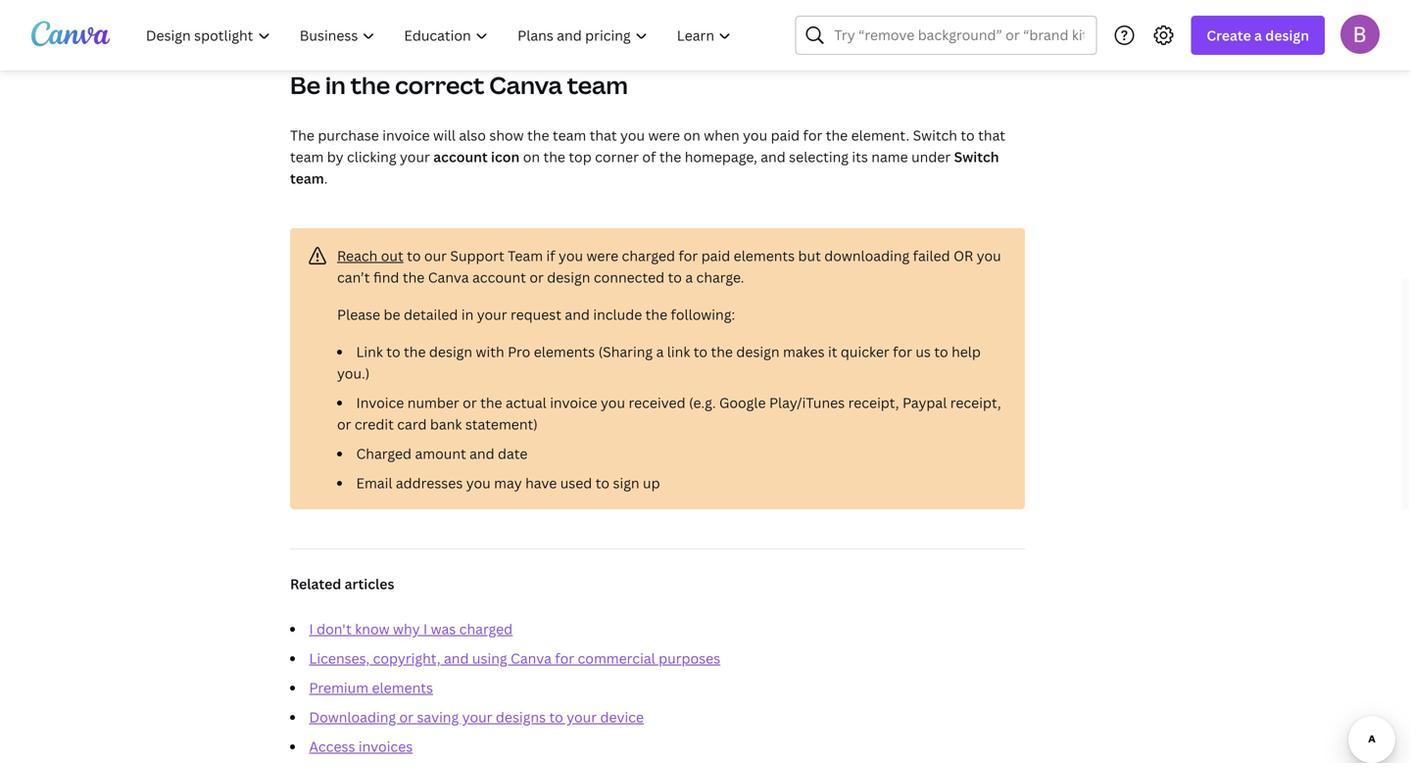 Task type: vqa. For each thing, say whether or not it's contained in the screenshot.
the topmost invoice
yes



Task type: locate. For each thing, give the bounding box(es) containing it.
for left us
[[893, 343, 913, 361]]

0 vertical spatial elements
[[734, 247, 795, 265]]

0 horizontal spatial receipt,
[[848, 394, 899, 412]]

switch right under
[[954, 148, 999, 166]]

with
[[476, 343, 505, 361]]

a inside the link to the design with pro elements (sharing a link to the design makes it quicker for us to help you.)
[[656, 343, 664, 361]]

amount
[[415, 445, 466, 463]]

invoices
[[359, 738, 413, 756]]

bank
[[430, 415, 462, 434]]

access invoices link
[[309, 738, 413, 756]]

i don't know why i was charged
[[309, 620, 513, 639]]

don't
[[317, 620, 352, 639]]

1 vertical spatial account
[[472, 268, 526, 287]]

1 horizontal spatial a
[[686, 268, 693, 287]]

0 horizontal spatial invoice
[[382, 126, 430, 145]]

invoice right actual
[[550, 394, 598, 412]]

i left don't
[[309, 620, 313, 639]]

(sharing
[[599, 343, 653, 361]]

your inside the purchase invoice will also show the team that you were on when you paid for the element. switch to that team by clicking your
[[400, 148, 430, 166]]

the right find
[[403, 268, 425, 287]]

were
[[648, 126, 680, 145], [587, 247, 619, 265]]

a inside the create a design dropdown button
[[1255, 26, 1263, 45]]

1 vertical spatial a
[[686, 268, 693, 287]]

team
[[567, 69, 628, 101], [553, 126, 586, 145], [290, 148, 324, 166], [290, 169, 324, 188]]

invoice left will
[[382, 126, 430, 145]]

0 vertical spatial invoice
[[382, 126, 430, 145]]

the
[[290, 126, 315, 145]]

0 vertical spatial on
[[684, 126, 701, 145]]

canva for using
[[511, 649, 552, 668]]

charged inside to our support team if you were charged for paid elements but downloading failed or you can't find the canva account or design connected to a charge.
[[622, 247, 675, 265]]

by
[[327, 148, 344, 166]]

account icon on the top corner of the homepage, and selecting its name under
[[434, 148, 954, 166]]

for inside the purchase invoice will also show the team that you were on when you paid for the element. switch to that team by clicking your
[[803, 126, 823, 145]]

in right "detailed"
[[462, 305, 474, 324]]

licenses, copyright, and using canva for commercial purposes link
[[309, 649, 721, 668]]

1 horizontal spatial i
[[423, 620, 428, 639]]

paid inside the purchase invoice will also show the team that you were on when you paid for the element. switch to that team by clicking your
[[771, 126, 800, 145]]

the inside invoice number or the actual invoice you received (e.g. google play/itunes receipt, paypal receipt, or credit card bank statement)
[[480, 394, 502, 412]]

elements left the 'but'
[[734, 247, 795, 265]]

when
[[704, 126, 740, 145]]

1 vertical spatial switch
[[954, 148, 999, 166]]

charged up using at left
[[459, 620, 513, 639]]

link to the design with pro elements (sharing a link to the design makes it quicker for us to help you.)
[[337, 343, 981, 383]]

switch up under
[[913, 126, 958, 145]]

access invoices
[[309, 738, 413, 756]]

0 vertical spatial paid
[[771, 126, 800, 145]]

using
[[472, 649, 507, 668]]

a inside to our support team if you were charged for paid elements but downloading failed or you can't find the canva account or design connected to a charge.
[[686, 268, 693, 287]]

or down team
[[530, 268, 544, 287]]

the left top
[[544, 148, 566, 166]]

on up account icon on the top corner of the homepage, and selecting its name under
[[684, 126, 701, 145]]

on right icon
[[523, 148, 540, 166]]

canva for correct
[[489, 69, 563, 101]]

actual
[[506, 394, 547, 412]]

on
[[684, 126, 701, 145], [523, 148, 540, 166]]

us
[[916, 343, 931, 361]]

2 vertical spatial canva
[[511, 649, 552, 668]]

for up charge.
[[679, 247, 698, 265]]

know
[[355, 620, 390, 639]]

your
[[400, 148, 430, 166], [477, 305, 507, 324], [462, 708, 493, 727], [567, 708, 597, 727]]

2 horizontal spatial elements
[[734, 247, 795, 265]]

reach out link
[[337, 247, 404, 265]]

please be detailed in your request and include the following:
[[337, 305, 735, 324]]

a left link
[[656, 343, 664, 361]]

1 vertical spatial were
[[587, 247, 619, 265]]

and left include
[[565, 305, 590, 324]]

your right clicking
[[400, 148, 430, 166]]

design inside to our support team if you were charged for paid elements but downloading failed or you can't find the canva account or design connected to a charge.
[[547, 268, 591, 287]]

statement)
[[465, 415, 538, 434]]

you inside invoice number or the actual invoice you received (e.g. google play/itunes receipt, paypal receipt, or credit card bank statement)
[[601, 394, 625, 412]]

play/itunes
[[769, 394, 845, 412]]

0 horizontal spatial were
[[587, 247, 619, 265]]

used
[[560, 474, 592, 493]]

downloading or saving your designs to your device link
[[309, 708, 644, 727]]

related articles
[[290, 575, 394, 594]]

1 horizontal spatial receipt,
[[951, 394, 1002, 412]]

0 vertical spatial a
[[1255, 26, 1263, 45]]

the inside to our support team if you were charged for paid elements but downloading failed or you can't find the canva account or design connected to a charge.
[[403, 268, 425, 287]]

premium elements
[[309, 679, 433, 697]]

1 horizontal spatial paid
[[771, 126, 800, 145]]

you left received
[[601, 394, 625, 412]]

0 horizontal spatial in
[[325, 69, 346, 101]]

canva
[[489, 69, 563, 101], [428, 268, 469, 287], [511, 649, 552, 668]]

0 horizontal spatial charged
[[459, 620, 513, 639]]

1 horizontal spatial invoice
[[550, 394, 598, 412]]

show
[[489, 126, 524, 145]]

Try "remove background" or "brand kit" search field
[[835, 17, 1085, 54]]

receipt, left paypal
[[848, 394, 899, 412]]

account down support at the top of page
[[472, 268, 526, 287]]

purposes
[[659, 649, 721, 668]]

the right of
[[660, 148, 682, 166]]

correct
[[395, 69, 485, 101]]

account inside to our support team if you were charged for paid elements but downloading failed or you can't find the canva account or design connected to a charge.
[[472, 268, 526, 287]]

selecting
[[789, 148, 849, 166]]

0 horizontal spatial paid
[[702, 247, 731, 265]]

receipt, right paypal
[[951, 394, 1002, 412]]

account
[[434, 148, 488, 166], [472, 268, 526, 287]]

elements right pro
[[534, 343, 595, 361]]

to
[[961, 126, 975, 145], [407, 247, 421, 265], [668, 268, 682, 287], [386, 343, 401, 361], [694, 343, 708, 361], [934, 343, 949, 361], [596, 474, 610, 493], [549, 708, 563, 727]]

elements
[[734, 247, 795, 265], [534, 343, 595, 361], [372, 679, 433, 697]]

1 horizontal spatial charged
[[622, 247, 675, 265]]

i don't know why i was charged link
[[309, 620, 513, 639]]

0 vertical spatial in
[[325, 69, 346, 101]]

1 vertical spatial in
[[462, 305, 474, 324]]

1 vertical spatial on
[[523, 148, 540, 166]]

a left charge.
[[686, 268, 693, 287]]

a right create
[[1255, 26, 1263, 45]]

1 vertical spatial paid
[[702, 247, 731, 265]]

invoice
[[356, 394, 404, 412]]

homepage,
[[685, 148, 758, 166]]

0 vertical spatial were
[[648, 126, 680, 145]]

why
[[393, 620, 420, 639]]

1 horizontal spatial elements
[[534, 343, 595, 361]]

were inside the purchase invoice will also show the team that you were on when you paid for the element. switch to that team by clicking your
[[648, 126, 680, 145]]

0 vertical spatial charged
[[622, 247, 675, 265]]

element.
[[851, 126, 910, 145]]

makes
[[783, 343, 825, 361]]

0 horizontal spatial a
[[656, 343, 664, 361]]

design down if
[[547, 268, 591, 287]]

paid up selecting
[[771, 126, 800, 145]]

switch inside the purchase invoice will also show the team that you were on when you paid for the element. switch to that team by clicking your
[[913, 126, 958, 145]]

you left may
[[466, 474, 491, 493]]

elements down 'copyright,'
[[372, 679, 433, 697]]

for up selecting
[[803, 126, 823, 145]]

can't
[[337, 268, 370, 287]]

1 i from the left
[[309, 620, 313, 639]]

1 horizontal spatial in
[[462, 305, 474, 324]]

i
[[309, 620, 313, 639], [423, 620, 428, 639]]

2 horizontal spatial a
[[1255, 26, 1263, 45]]

that
[[590, 126, 617, 145], [978, 126, 1006, 145]]

1 that from the left
[[590, 126, 617, 145]]

email
[[356, 474, 393, 493]]

1 vertical spatial elements
[[534, 343, 595, 361]]

were up connected
[[587, 247, 619, 265]]

0 vertical spatial canva
[[489, 69, 563, 101]]

2 vertical spatial a
[[656, 343, 664, 361]]

0 horizontal spatial on
[[523, 148, 540, 166]]

the up statement)
[[480, 394, 502, 412]]

charge.
[[697, 268, 744, 287]]

0 vertical spatial switch
[[913, 126, 958, 145]]

you.)
[[337, 364, 370, 383]]

elements inside the link to the design with pro elements (sharing a link to the design makes it quicker for us to help you.)
[[534, 343, 595, 361]]

received
[[629, 394, 686, 412]]

charged up connected
[[622, 247, 675, 265]]

0 vertical spatial account
[[434, 148, 488, 166]]

i left was
[[423, 620, 428, 639]]

design left with
[[429, 343, 473, 361]]

canva right using at left
[[511, 649, 552, 668]]

canva up "show"
[[489, 69, 563, 101]]

purchase
[[318, 126, 379, 145]]

for left commercial
[[555, 649, 575, 668]]

and
[[761, 148, 786, 166], [565, 305, 590, 324], [470, 445, 495, 463], [444, 649, 469, 668]]

receipt,
[[848, 394, 899, 412], [951, 394, 1002, 412]]

canva down our
[[428, 268, 469, 287]]

2 vertical spatial elements
[[372, 679, 433, 697]]

licenses,
[[309, 649, 370, 668]]

you right 'or'
[[977, 247, 1002, 265]]

0 horizontal spatial elements
[[372, 679, 433, 697]]

1 horizontal spatial were
[[648, 126, 680, 145]]

to inside the purchase invoice will also show the team that you were on when you paid for the element. switch to that team by clicking your
[[961, 126, 975, 145]]

design left makes
[[737, 343, 780, 361]]

1 vertical spatial invoice
[[550, 394, 598, 412]]

licenses, copyright, and using canva for commercial purposes
[[309, 649, 721, 668]]

for
[[803, 126, 823, 145], [679, 247, 698, 265], [893, 343, 913, 361], [555, 649, 575, 668]]

paid up charge.
[[702, 247, 731, 265]]

1 horizontal spatial that
[[978, 126, 1006, 145]]

failed
[[913, 247, 950, 265]]

design right create
[[1266, 26, 1310, 45]]

0 horizontal spatial that
[[590, 126, 617, 145]]

may
[[494, 474, 522, 493]]

articles
[[345, 575, 394, 594]]

were up of
[[648, 126, 680, 145]]

also
[[459, 126, 486, 145]]

1 vertical spatial charged
[[459, 620, 513, 639]]

paid
[[771, 126, 800, 145], [702, 247, 731, 265]]

1 horizontal spatial on
[[684, 126, 701, 145]]

2 i from the left
[[423, 620, 428, 639]]

invoice inside invoice number or the actual invoice you received (e.g. google play/itunes receipt, paypal receipt, or credit card bank statement)
[[550, 394, 598, 412]]

0 horizontal spatial i
[[309, 620, 313, 639]]

1 vertical spatial canva
[[428, 268, 469, 287]]

in right be
[[325, 69, 346, 101]]

design
[[1266, 26, 1310, 45], [547, 268, 591, 287], [429, 343, 473, 361], [737, 343, 780, 361]]

account down also
[[434, 148, 488, 166]]

top level navigation element
[[133, 16, 748, 55]]



Task type: describe. For each thing, give the bounding box(es) containing it.
charged amount and date
[[356, 445, 528, 463]]

of
[[642, 148, 656, 166]]

invoice inside the purchase invoice will also show the team that you were on when you paid for the element. switch to that team by clicking your
[[382, 126, 430, 145]]

your left device
[[567, 708, 597, 727]]

sign
[[613, 474, 640, 493]]

invoice number or the actual invoice you received (e.g. google play/itunes receipt, paypal receipt, or credit card bank statement)
[[337, 394, 1002, 434]]

help
[[952, 343, 981, 361]]

please
[[337, 305, 380, 324]]

the down following:
[[711, 343, 733, 361]]

email addresses you may have used to sign up
[[356, 474, 660, 493]]

date
[[498, 445, 528, 463]]

the right include
[[646, 305, 668, 324]]

your up with
[[477, 305, 507, 324]]

number
[[408, 394, 459, 412]]

related
[[290, 575, 341, 594]]

access
[[309, 738, 355, 756]]

the up selecting
[[826, 126, 848, 145]]

be
[[384, 305, 400, 324]]

clicking
[[347, 148, 397, 166]]

if
[[546, 247, 555, 265]]

link
[[667, 343, 690, 361]]

1 receipt, from the left
[[848, 394, 899, 412]]

addresses
[[396, 474, 463, 493]]

.
[[324, 169, 328, 188]]

for inside the link to the design with pro elements (sharing a link to the design makes it quicker for us to help you.)
[[893, 343, 913, 361]]

create a design button
[[1191, 16, 1325, 55]]

detailed
[[404, 305, 458, 324]]

on inside the purchase invoice will also show the team that you were on when you paid for the element. switch to that team by clicking your
[[684, 126, 701, 145]]

charged
[[356, 445, 412, 463]]

support
[[450, 247, 505, 265]]

saving
[[417, 708, 459, 727]]

paypal
[[903, 394, 947, 412]]

were inside to our support team if you were charged for paid elements but downloading failed or you can't find the canva account or design connected to a charge.
[[587, 247, 619, 265]]

and left selecting
[[761, 148, 786, 166]]

or inside to our support team if you were charged for paid elements but downloading failed or you can't find the canva account or design connected to a charge.
[[530, 268, 544, 287]]

paid inside to our support team if you were charged for paid elements but downloading failed or you can't find the canva account or design connected to a charge.
[[702, 247, 731, 265]]

canva inside to our support team if you were charged for paid elements but downloading failed or you can't find the canva account or design connected to a charge.
[[428, 268, 469, 287]]

will
[[433, 126, 456, 145]]

pro
[[508, 343, 531, 361]]

and down was
[[444, 649, 469, 668]]

corner
[[595, 148, 639, 166]]

switch team
[[290, 148, 999, 188]]

out
[[381, 247, 404, 265]]

find
[[373, 268, 399, 287]]

be in the correct canva team
[[290, 69, 628, 101]]

card
[[397, 415, 427, 434]]

or left the saving
[[399, 708, 414, 727]]

2 receipt, from the left
[[951, 394, 1002, 412]]

the up purchase
[[351, 69, 390, 101]]

our
[[424, 247, 447, 265]]

reach
[[337, 247, 378, 265]]

connected
[[594, 268, 665, 287]]

was
[[431, 620, 456, 639]]

create a design
[[1207, 26, 1310, 45]]

you up corner
[[620, 126, 645, 145]]

or left credit
[[337, 415, 351, 434]]

premium elements link
[[309, 679, 433, 697]]

elements inside to our support team if you were charged for paid elements but downloading failed or you can't find the canva account or design connected to a charge.
[[734, 247, 795, 265]]

link
[[356, 343, 383, 361]]

reach out
[[337, 247, 404, 265]]

the down "detailed"
[[404, 343, 426, 361]]

under
[[912, 148, 951, 166]]

top
[[569, 148, 592, 166]]

create
[[1207, 26, 1251, 45]]

the purchase invoice will also show the team that you were on when you paid for the element. switch to that team by clicking your
[[290, 126, 1006, 166]]

to our support team if you were charged for paid elements but downloading failed or you can't find the canva account or design connected to a charge.
[[337, 247, 1002, 287]]

designs
[[496, 708, 546, 727]]

up
[[643, 474, 660, 493]]

have
[[525, 474, 557, 493]]

or right number
[[463, 394, 477, 412]]

be
[[290, 69, 321, 101]]

team inside 'switch team'
[[290, 169, 324, 188]]

copyright,
[[373, 649, 441, 668]]

(e.g.
[[689, 394, 716, 412]]

it
[[828, 343, 838, 361]]

and left 'date'
[[470, 445, 495, 463]]

commercial
[[578, 649, 656, 668]]

downloading or saving your designs to your device
[[309, 708, 644, 727]]

downloading
[[309, 708, 396, 727]]

device
[[600, 708, 644, 727]]

the right "show"
[[527, 126, 549, 145]]

switch inside 'switch team'
[[954, 148, 999, 166]]

your right the saving
[[462, 708, 493, 727]]

for inside to our support team if you were charged for paid elements but downloading failed or you can't find the canva account or design connected to a charge.
[[679, 247, 698, 265]]

premium
[[309, 679, 369, 697]]

name
[[872, 148, 908, 166]]

icon
[[491, 148, 520, 166]]

but
[[798, 247, 821, 265]]

or
[[954, 247, 974, 265]]

2 that from the left
[[978, 126, 1006, 145]]

request
[[511, 305, 562, 324]]

include
[[593, 305, 642, 324]]

design inside the create a design dropdown button
[[1266, 26, 1310, 45]]

you right when
[[743, 126, 768, 145]]

following:
[[671, 305, 735, 324]]

google
[[719, 394, 766, 412]]

team
[[508, 247, 543, 265]]

you right if
[[559, 247, 583, 265]]

quicker
[[841, 343, 890, 361]]

bob builder image
[[1341, 14, 1380, 54]]

downloading
[[825, 247, 910, 265]]



